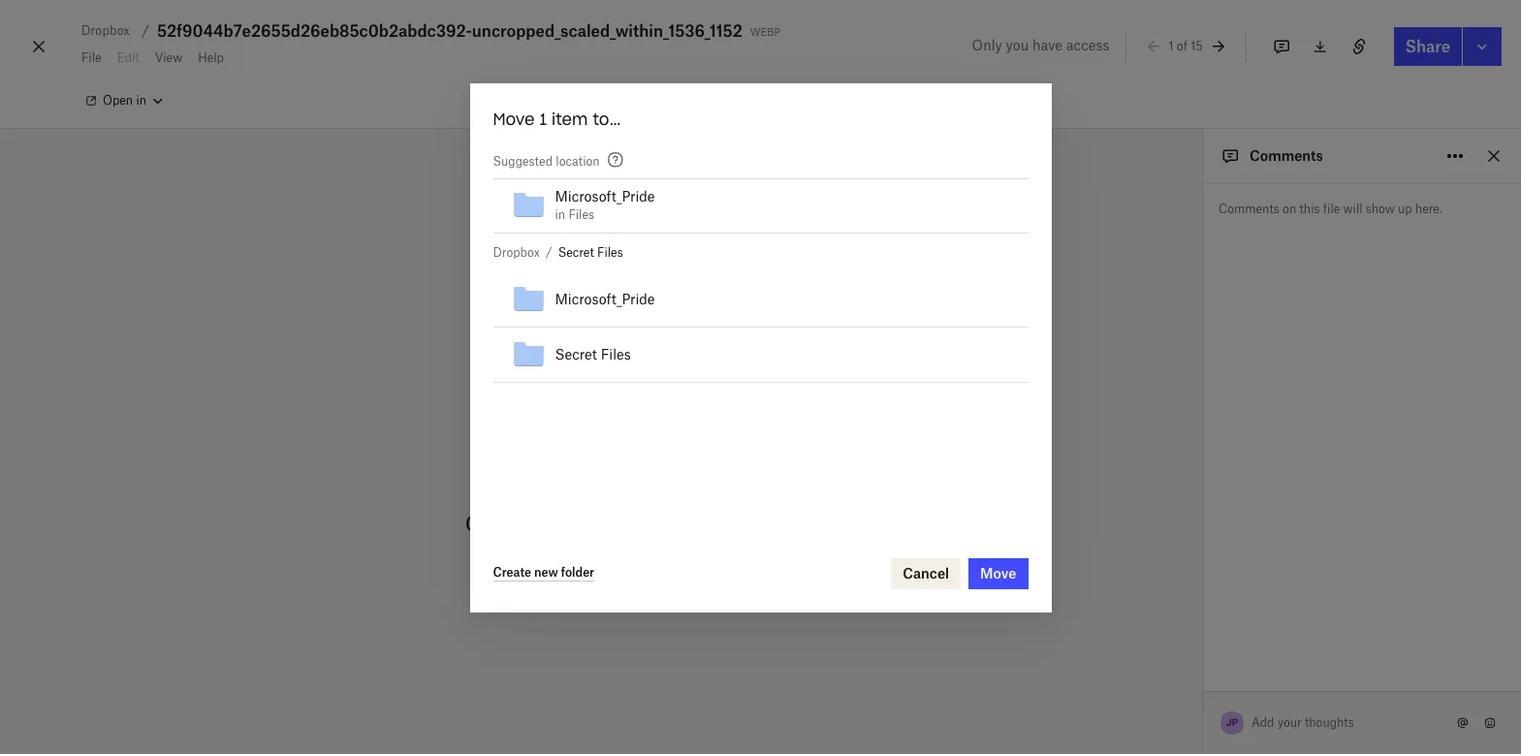 Task type: describe. For each thing, give the bounding box(es) containing it.
microsoft_pride_21_intersex.jpg
[[1116, 554, 1295, 568]]

7
[[1143, 720, 1149, 734]]

to for microsoft_pride_21_intersex.jpg
[[1201, 576, 1210, 588]]

uploaded for microsoft_pride_21_intersex.jpg
[[1154, 576, 1199, 588]]

copy link button
[[1394, 674, 1467, 697]]

file for preview
[[705, 510, 738, 537]]

uploaded for microsoft_pride_21_bisexual.jpg
[[1154, 404, 1199, 416]]

microsoft_pride_21_pride_flag.jpg uploaded to
[[1116, 497, 1307, 531]]

create
[[493, 566, 532, 580]]

couldn't preview this file
[[466, 510, 738, 537]]

microsoft_pride_21_neutrois.jpg
[[1116, 439, 1298, 454]]

show
[[1367, 202, 1396, 216]]

access
[[1067, 37, 1110, 53]]

copy
[[1404, 678, 1433, 693]]

suggested location
[[493, 154, 600, 169]]

upload complete image for microsoft_pride_21_intersex.jpg
[[1085, 552, 1109, 575]]

here.
[[1416, 202, 1443, 216]]

Add your thoughts text field
[[1253, 708, 1452, 739]]

add your thoughts
[[1252, 716, 1355, 730]]

in
[[555, 208, 566, 222]]

1 vertical spatial files
[[598, 245, 623, 260]]

upload complete image for microsoft_pride_21_bisexual.jpg
[[1085, 380, 1109, 404]]

suggested
[[493, 154, 553, 169]]

row group inside "move 1 item to…" "dialog"
[[493, 272, 1029, 383]]

cancel
[[903, 565, 950, 582]]

uploading 16 of 64 items 7 minutes left
[[1143, 702, 1307, 734]]

copy link
[[1404, 678, 1457, 693]]

create new folder button
[[493, 566, 595, 582]]

preview
[[563, 510, 651, 537]]

couldn't
[[466, 510, 556, 537]]

file for on
[[1324, 202, 1341, 216]]

thoughts
[[1306, 716, 1355, 730]]

left
[[1200, 720, 1218, 734]]

files inside microsoft_pride in files
[[569, 208, 595, 222]]

/ inside "move 1 item to…" "dialog"
[[546, 245, 553, 260]]

move for move
[[981, 565, 1017, 582]]

microsoft_pride_21_bisexual.jpg uploaded to
[[1116, 382, 1297, 416]]

microsoft_pride for microsoft_pride
[[555, 291, 655, 307]]

to…
[[593, 109, 621, 129]]

uploaded for microsoft_pride_21_neutrois.jpg
[[1154, 462, 1199, 473]]

add your thoughts image
[[1253, 713, 1437, 734]]

52f9044b7e2655d26eb85c0b2abdc392-
[[157, 21, 472, 41]]

microsoft_pride for microsoft_pride in files
[[555, 188, 655, 205]]

microsoft_pride_21_pansexual.jpg uploaded to
[[1116, 611, 1306, 645]]

to for microsoft_pride_21_neutrois.jpg
[[1201, 462, 1210, 473]]

of inside uploading 16 of 64 items 7 minutes left
[[1233, 702, 1246, 719]]

item
[[552, 109, 588, 129]]

move for move 1 item to…
[[493, 109, 535, 129]]

minutes
[[1152, 720, 1197, 734]]

secret inside row
[[555, 346, 597, 363]]

on
[[1283, 202, 1297, 216]]

/ 52f9044b7e2655d26eb85c0b2abdc392-uncropped_scaled_within_1536_1152 webp
[[142, 21, 781, 41]]

1 horizontal spatial 1
[[1169, 38, 1174, 53]]

table inside "move 1 item to…" "dialog"
[[493, 272, 1029, 383]]

0 vertical spatial of
[[1177, 38, 1188, 53]]

microsoft_pride_21_bisexual.jpg
[[1116, 382, 1297, 397]]

in files link
[[555, 208, 595, 222]]

uploaded for microsoft_pride_21_demisexual.jpg
[[1154, 347, 1199, 359]]

1 inside "dialog"
[[540, 109, 547, 129]]

only
[[973, 37, 1003, 53]]

uploading
[[1143, 702, 1211, 719]]

comments for comments on this file will show up here.
[[1219, 202, 1280, 216]]

microsoft_pride in files
[[555, 188, 655, 222]]

based on previous activity and file type image
[[604, 149, 627, 172]]

comments on this file will show up here.
[[1219, 202, 1443, 216]]

uncropped_scaled_within_1536_1152
[[472, 21, 743, 41]]

new
[[534, 566, 558, 580]]

to for microsoft_pride_21_demisexual.jpg
[[1201, 347, 1210, 359]]

upload complete image for microsoft_pride_21_pride_flag.jpg
[[1085, 495, 1109, 518]]

add
[[1252, 716, 1275, 730]]

uploads alert
[[1069, 260, 1498, 755]]



Task type: vqa. For each thing, say whether or not it's contained in the screenshot.
of
yes



Task type: locate. For each thing, give the bounding box(es) containing it.
to inside microsoft_pride_21_bisexual.jpg uploaded to
[[1201, 404, 1210, 416]]

row group
[[493, 272, 1029, 383]]

5 uploaded from the top
[[1154, 576, 1199, 588]]

2 uploaded from the top
[[1154, 404, 1199, 416]]

to inside 'microsoft_pride_21_pride_flag.jpg uploaded to'
[[1201, 519, 1210, 531]]

this right preview
[[658, 510, 698, 537]]

64
[[1249, 702, 1267, 719]]

0 horizontal spatial file
[[705, 510, 738, 537]]

0 vertical spatial microsoft_pride
[[555, 188, 655, 205]]

table containing microsoft_pride
[[493, 272, 1029, 383]]

to inside microsoft_pride_21_intersex.jpg uploaded to
[[1201, 576, 1210, 588]]

secret files row
[[493, 328, 1029, 383]]

1 to from the top
[[1201, 347, 1210, 359]]

uploaded inside microsoft_pride_21_bisexual.jpg uploaded to
[[1154, 404, 1199, 416]]

comments up on
[[1250, 147, 1324, 164]]

files inside row
[[601, 346, 631, 363]]

6 to from the top
[[1201, 633, 1210, 645]]

microsoft_pride inside row
[[555, 291, 655, 307]]

1 horizontal spatial file
[[1324, 202, 1341, 216]]

1 vertical spatial file
[[705, 510, 738, 537]]

upload complete image
[[1085, 437, 1109, 461], [1085, 552, 1109, 575]]

close right sidebar image
[[1483, 145, 1506, 168]]

to down microsoft_pride_21_intersex.jpg
[[1201, 576, 1210, 588]]

you
[[1006, 37, 1029, 53]]

uploaded down microsoft_pride_21_intersex.jpg
[[1154, 576, 1199, 588]]

1 vertical spatial comments
[[1219, 202, 1280, 216]]

this for preview
[[658, 510, 698, 537]]

1 vertical spatial /
[[546, 245, 553, 260]]

1 vertical spatial move
[[981, 565, 1017, 582]]

uploaded inside microsoft_pride_21_pansexual.jpg uploaded to
[[1154, 633, 1199, 645]]

1 uploaded from the top
[[1154, 347, 1199, 359]]

1 vertical spatial this
[[658, 510, 698, 537]]

to down microsoft_pride_21_pansexual.jpg
[[1201, 633, 1210, 645]]

upload complete image for microsoft_pride_21_demisexual.jpg
[[1085, 323, 1109, 346]]

3 upload complete image from the top
[[1085, 495, 1109, 518]]

microsoft_pride_21_lesbian.jpg
[[1116, 668, 1293, 683]]

items
[[1270, 702, 1307, 719]]

to down "microsoft_pride_21_neutrois.jpg"
[[1201, 462, 1210, 473]]

1 horizontal spatial of
[[1233, 702, 1246, 719]]

1 horizontal spatial /
[[546, 245, 553, 260]]

uploaded down microsoft_pride_21_pansexual.jpg
[[1154, 633, 1199, 645]]

cell
[[965, 272, 997, 328], [997, 272, 1029, 328], [965, 328, 997, 383], [997, 328, 1029, 383]]

this
[[1300, 202, 1321, 216], [658, 510, 698, 537]]

0 vertical spatial comments
[[1250, 147, 1324, 164]]

move up suggested
[[493, 109, 535, 129]]

1 upload complete image from the top
[[1085, 437, 1109, 461]]

close image
[[27, 31, 50, 62]]

uploaded
[[1154, 347, 1199, 359], [1154, 404, 1199, 416], [1154, 462, 1199, 473], [1154, 519, 1199, 531], [1154, 576, 1199, 588], [1154, 633, 1199, 645]]

microsoft_pride up in files link
[[555, 188, 655, 205]]

microsoft_pride_21_intersex.jpg uploaded to
[[1116, 554, 1295, 588]]

link
[[1436, 678, 1457, 693]]

0 vertical spatial secret
[[558, 245, 594, 260]]

3 to from the top
[[1201, 462, 1210, 473]]

upload complete image
[[1085, 323, 1109, 346], [1085, 380, 1109, 404], [1085, 495, 1109, 518]]

have
[[1033, 37, 1063, 53]]

share button
[[1395, 27, 1463, 66]]

uploaded inside microsoft_pride_21_demisexual.jpg uploaded to
[[1154, 347, 1199, 359]]

dropbox link
[[493, 243, 540, 263]]

table
[[493, 272, 1029, 383]]

0 horizontal spatial 1
[[540, 109, 547, 129]]

2 to from the top
[[1201, 404, 1210, 416]]

0 vertical spatial upload complete image
[[1085, 437, 1109, 461]]

1 vertical spatial secret
[[555, 346, 597, 363]]

1
[[1169, 38, 1174, 53], [540, 109, 547, 129]]

5 to from the top
[[1201, 576, 1210, 588]]

file
[[1324, 202, 1341, 216], [705, 510, 738, 537]]

to inside microsoft_pride_21_demisexual.jpg uploaded to
[[1201, 347, 1210, 359]]

microsoft_pride_21_pride_flag.jpg
[[1116, 497, 1307, 511]]

microsoft_pride_21_demisexual.jpg uploaded to
[[1116, 325, 1315, 359]]

this for on
[[1300, 202, 1321, 216]]

2 vertical spatial upload complete image
[[1085, 495, 1109, 518]]

0 vertical spatial upload complete image
[[1085, 323, 1109, 346]]

to inside microsoft_pride_21_neutrois.jpg uploaded to
[[1201, 462, 1210, 473]]

microsoft_pride_21_demisexual.jpg
[[1116, 325, 1315, 340]]

to for microsoft_pride_21_pride_flag.jpg
[[1201, 519, 1210, 531]]

/ inside the / 52f9044b7e2655d26eb85c0b2abdc392-uncropped_scaled_within_1536_1152 webp
[[142, 22, 149, 39]]

1 horizontal spatial this
[[1300, 202, 1321, 216]]

to down 'microsoft_pride_21_demisexual.jpg'
[[1201, 347, 1210, 359]]

1 vertical spatial 1
[[540, 109, 547, 129]]

move 1 item to… dialog
[[470, 83, 1052, 613]]

2 upload complete image from the top
[[1085, 380, 1109, 404]]

dropbox / secret files
[[493, 245, 623, 260]]

1 vertical spatial of
[[1233, 702, 1246, 719]]

0 horizontal spatial of
[[1177, 38, 1188, 53]]

to down microsoft_pride_21_bisexual.jpg
[[1201, 404, 1210, 416]]

4 to from the top
[[1201, 519, 1210, 531]]

create new folder
[[493, 566, 595, 580]]

share
[[1406, 37, 1451, 56]]

files
[[569, 208, 595, 222], [598, 245, 623, 260], [601, 346, 631, 363]]

1 of 15
[[1169, 38, 1204, 53]]

1 vertical spatial microsoft_pride
[[555, 291, 655, 307]]

1 microsoft_pride from the top
[[555, 188, 655, 205]]

of
[[1177, 38, 1188, 53], [1233, 702, 1246, 719]]

uploaded down 'microsoft_pride_21_demisexual.jpg'
[[1154, 347, 1199, 359]]

uploads
[[1085, 278, 1148, 298]]

will
[[1344, 202, 1363, 216]]

1 left '15'
[[1169, 38, 1174, 53]]

folder
[[561, 566, 595, 580]]

up
[[1399, 202, 1413, 216]]

secret files
[[555, 346, 631, 363]]

1 vertical spatial upload complete image
[[1085, 380, 1109, 404]]

1 horizontal spatial move
[[981, 565, 1017, 582]]

uploaded down "microsoft_pride_21_neutrois.jpg"
[[1154, 462, 1199, 473]]

cancel button
[[892, 559, 961, 590]]

move inside button
[[981, 565, 1017, 582]]

of left '15'
[[1177, 38, 1188, 53]]

to
[[1201, 347, 1210, 359], [1201, 404, 1210, 416], [1201, 462, 1210, 473], [1201, 519, 1210, 531], [1201, 576, 1210, 588], [1201, 633, 1210, 645]]

comments
[[1250, 147, 1324, 164], [1219, 202, 1280, 216]]

1 left the item
[[540, 109, 547, 129]]

uploaded for microsoft_pride_21_pride_flag.jpg
[[1154, 519, 1199, 531]]

to for microsoft_pride_21_bisexual.jpg
[[1201, 404, 1210, 416]]

0 vertical spatial file
[[1324, 202, 1341, 216]]

to inside microsoft_pride_21_pansexual.jpg uploaded to
[[1201, 633, 1210, 645]]

uploaded down microsoft_pride_21_pride_flag.jpg
[[1154, 519, 1199, 531]]

uploaded inside microsoft_pride_21_neutrois.jpg uploaded to
[[1154, 462, 1199, 473]]

this right on
[[1300, 202, 1321, 216]]

uploaded inside 'microsoft_pride_21_pride_flag.jpg uploaded to'
[[1154, 519, 1199, 531]]

uploaded inside microsoft_pride_21_intersex.jpg uploaded to
[[1154, 576, 1199, 588]]

of right 16
[[1233, 702, 1246, 719]]

upload complete image for microsoft_pride_21_neutrois.jpg
[[1085, 437, 1109, 461]]

0 horizontal spatial move
[[493, 109, 535, 129]]

webp
[[751, 22, 781, 39]]

0 vertical spatial /
[[142, 22, 149, 39]]

0 horizontal spatial this
[[658, 510, 698, 537]]

comments left on
[[1219, 202, 1280, 216]]

0 vertical spatial this
[[1300, 202, 1321, 216]]

4 uploaded from the top
[[1154, 519, 1199, 531]]

microsoft_pride_21_neutrois.jpg uploaded to
[[1116, 439, 1298, 473]]

to for microsoft_pride_21_pansexual.jpg
[[1201, 633, 1210, 645]]

move right cancel
[[981, 565, 1017, 582]]

0 vertical spatial files
[[569, 208, 595, 222]]

0 vertical spatial move
[[493, 109, 535, 129]]

microsoft_pride row
[[493, 272, 1029, 328]]

row group containing microsoft_pride
[[493, 272, 1029, 383]]

move
[[493, 109, 535, 129], [981, 565, 1017, 582]]

15
[[1191, 38, 1204, 53]]

0 vertical spatial 1
[[1169, 38, 1174, 53]]

dropbox
[[493, 245, 540, 260]]

microsoft_pride up secret files
[[555, 291, 655, 307]]

16
[[1215, 702, 1229, 719]]

3 uploaded from the top
[[1154, 462, 1199, 473]]

your
[[1278, 716, 1302, 730]]

2 microsoft_pride from the top
[[555, 291, 655, 307]]

1 vertical spatial upload complete image
[[1085, 552, 1109, 575]]

comments for comments
[[1250, 147, 1324, 164]]

6 uploaded from the top
[[1154, 633, 1199, 645]]

secret
[[558, 245, 594, 260], [555, 346, 597, 363]]

2 upload complete image from the top
[[1085, 552, 1109, 575]]

1 upload complete image from the top
[[1085, 323, 1109, 346]]

uploaded for microsoft_pride_21_pansexual.jpg
[[1154, 633, 1199, 645]]

move button
[[969, 559, 1029, 590]]

uploaded down microsoft_pride_21_bisexual.jpg
[[1154, 404, 1199, 416]]

only you have access
[[973, 37, 1110, 53]]

to down microsoft_pride_21_pride_flag.jpg
[[1201, 519, 1210, 531]]

location
[[556, 154, 600, 169]]

/
[[142, 22, 149, 39], [546, 245, 553, 260]]

move 1 item to…
[[493, 109, 621, 129]]

2 vertical spatial files
[[601, 346, 631, 363]]

0 horizontal spatial /
[[142, 22, 149, 39]]

microsoft_pride
[[555, 188, 655, 205], [555, 291, 655, 307]]

microsoft_pride_21_pansexual.jpg
[[1116, 611, 1306, 626]]



